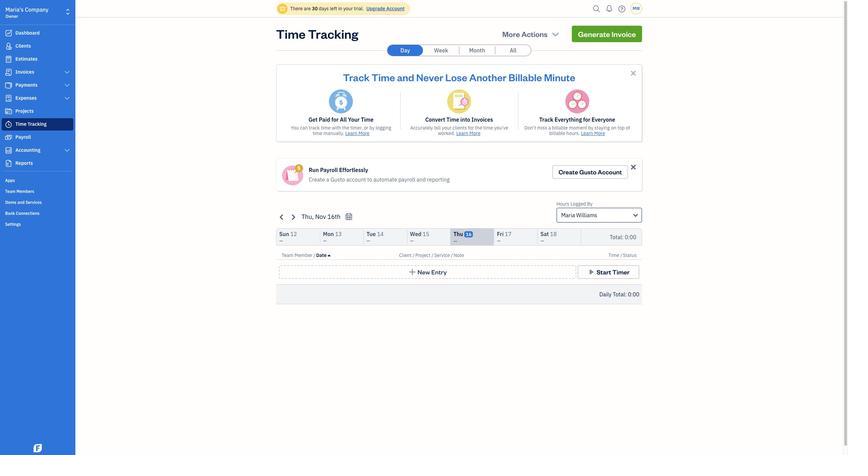 Task type: locate. For each thing, give the bounding box(es) containing it.
and right items
[[17, 200, 25, 205]]

/ right client
[[413, 252, 415, 259]]

1 chevron large down image from the top
[[64, 83, 70, 88]]

3 learn from the left
[[581, 130, 594, 136]]

account
[[387, 5, 405, 12], [598, 168, 622, 176]]

all left your
[[340, 116, 347, 123]]

0 vertical spatial close image
[[630, 69, 638, 77]]

moment
[[569, 125, 588, 131]]

— down wed
[[410, 238, 414, 244]]

invoices up payments at the left of the page
[[15, 69, 34, 75]]

1 vertical spatial tracking
[[28, 121, 47, 127]]

time tracking down 30
[[276, 26, 359, 42]]

and left never
[[397, 71, 415, 84]]

time tracking inside main element
[[15, 121, 47, 127]]

2 the from the left
[[475, 125, 483, 131]]

1 horizontal spatial payroll
[[320, 167, 338, 174]]

— for mon
[[323, 238, 327, 244]]

— down 'sat'
[[541, 238, 545, 244]]

1 / from the left
[[314, 252, 316, 259]]

more actions button
[[497, 26, 567, 42]]

owner
[[5, 14, 18, 19]]

— down sun
[[279, 238, 283, 244]]

team down apps
[[5, 189, 16, 194]]

time / status
[[609, 252, 637, 259]]

start
[[597, 268, 612, 276]]

time down get
[[313, 130, 323, 136]]

0 vertical spatial invoices
[[15, 69, 34, 75]]

payroll up accounting
[[15, 134, 31, 140]]

more inside dropdown button
[[503, 29, 520, 39]]

time left "you've"
[[484, 125, 493, 131]]

nov
[[315, 213, 326, 221]]

month link
[[460, 45, 495, 56]]

chevron large down image
[[64, 70, 70, 75], [64, 148, 70, 153]]

0 horizontal spatial and
[[17, 200, 25, 205]]

chevron large down image inside expenses link
[[64, 96, 70, 101]]

a right miss
[[549, 125, 551, 131]]

/
[[314, 252, 316, 259], [413, 252, 415, 259], [432, 252, 434, 259], [451, 252, 453, 259], [621, 252, 623, 259]]

chevron large down image up reports link
[[64, 148, 70, 153]]

by
[[370, 125, 375, 131], [589, 125, 594, 131]]

track up miss
[[540, 116, 554, 123]]

generate
[[579, 29, 611, 39]]

1 vertical spatial :
[[626, 291, 627, 298]]

learn for all
[[346, 130, 358, 136]]

thu, nov 16th
[[302, 213, 341, 221]]

0 vertical spatial team
[[5, 189, 16, 194]]

a inside the don't miss a billable moment by staying on top of billable hours.
[[549, 125, 551, 131]]

1 vertical spatial your
[[442, 125, 452, 131]]

learn more
[[346, 130, 370, 136], [457, 130, 481, 136], [581, 130, 606, 136]]

— down mon
[[323, 238, 327, 244]]

0 horizontal spatial :
[[622, 234, 624, 241]]

learn more down your
[[346, 130, 370, 136]]

tracking down left on the top of the page
[[308, 26, 359, 42]]

1 vertical spatial 0:00
[[628, 291, 640, 298]]

by inside the don't miss a billable moment by staying on top of billable hours.
[[589, 125, 594, 131]]

and right payroll
[[417, 176, 426, 183]]

all link
[[496, 45, 531, 56]]

track
[[343, 71, 370, 84], [540, 116, 554, 123]]

more down your
[[359, 130, 370, 136]]

the inside the accurately bill your clients for the time you've worked.
[[475, 125, 483, 131]]

1 vertical spatial close image
[[630, 163, 638, 171]]

chevrondown image
[[551, 29, 561, 39]]

service link
[[434, 252, 451, 259]]

2 chevron large down image from the top
[[64, 148, 70, 153]]

payments
[[15, 82, 38, 88]]

the for invoices
[[475, 125, 483, 131]]

chevron large down image for expenses
[[64, 96, 70, 101]]

daily total : 0:00
[[600, 291, 640, 298]]

track everything for everyone
[[540, 116, 616, 123]]

to
[[367, 176, 372, 183]]

15
[[423, 231, 430, 238]]

top
[[618, 125, 625, 131]]

1 horizontal spatial your
[[442, 125, 452, 131]]

clients
[[453, 125, 467, 131]]

1 vertical spatial chevron large down image
[[64, 148, 70, 153]]

1 vertical spatial chevron large down image
[[64, 96, 70, 101]]

for up with
[[332, 116, 339, 123]]

0 horizontal spatial by
[[370, 125, 375, 131]]

1 vertical spatial a
[[327, 176, 329, 183]]

your right bill
[[442, 125, 452, 131]]

time tracking down projects link
[[15, 121, 47, 127]]

1 horizontal spatial for
[[468, 125, 474, 131]]

learn down your
[[346, 130, 358, 136]]

by inside you can track time with the timer, or by logging time manually.
[[370, 125, 375, 131]]

1 horizontal spatial learn more
[[457, 130, 481, 136]]

gusto inside button
[[580, 168, 597, 176]]

0 vertical spatial all
[[510, 47, 517, 54]]

1 close image from the top
[[630, 69, 638, 77]]

— inside "tue 14 —"
[[367, 238, 371, 244]]

1 horizontal spatial gusto
[[580, 168, 597, 176]]

reports link
[[2, 157, 73, 170]]

0 horizontal spatial learn more
[[346, 130, 370, 136]]

upgrade account link
[[365, 5, 405, 12]]

date link
[[316, 252, 331, 259]]

0 vertical spatial and
[[397, 71, 415, 84]]

close image
[[630, 69, 638, 77], [630, 163, 638, 171]]

payment image
[[4, 82, 13, 89]]

1 vertical spatial time tracking
[[15, 121, 47, 127]]

more down everyone
[[595, 130, 606, 136]]

wed
[[410, 231, 422, 238]]

0 horizontal spatial your
[[344, 5, 353, 12]]

tue
[[367, 231, 376, 238]]

track for track everything for everyone
[[540, 116, 554, 123]]

1 horizontal spatial account
[[598, 168, 622, 176]]

2 horizontal spatial learn more
[[581, 130, 606, 136]]

payroll
[[399, 176, 416, 183]]

note link
[[454, 252, 464, 259]]

3 learn more from the left
[[581, 130, 606, 136]]

go to help image
[[617, 4, 628, 14]]

1 horizontal spatial learn
[[457, 130, 469, 136]]

0 horizontal spatial tracking
[[28, 121, 47, 127]]

1 vertical spatial create
[[309, 176, 325, 183]]

timer image
[[4, 121, 13, 128]]

total up the time link
[[610, 234, 622, 241]]

gusto left the account
[[331, 176, 345, 183]]

lose
[[446, 71, 468, 84]]

— down tue
[[367, 238, 371, 244]]

learn down "into"
[[457, 130, 469, 136]]

on
[[612, 125, 617, 131]]

— inside thu 16 —
[[454, 238, 458, 245]]

0 horizontal spatial time tracking
[[15, 121, 47, 127]]

0 vertical spatial gusto
[[580, 168, 597, 176]]

1 learn more from the left
[[346, 130, 370, 136]]

0 vertical spatial :
[[622, 234, 624, 241]]

generate invoice button
[[572, 26, 643, 42]]

everything
[[555, 116, 582, 123]]

2 horizontal spatial for
[[584, 116, 591, 123]]

1 horizontal spatial invoices
[[472, 116, 493, 123]]

manually.
[[324, 130, 344, 136]]

0 vertical spatial chevron large down image
[[64, 70, 70, 75]]

chevron large down image inside accounting link
[[64, 148, 70, 153]]

2 horizontal spatial learn
[[581, 130, 594, 136]]

time tracking
[[276, 26, 359, 42], [15, 121, 47, 127]]

more right clients
[[470, 130, 481, 136]]

chevron large down image up projects link
[[64, 96, 70, 101]]

— down 'fri'
[[497, 238, 501, 244]]

chevron large down image down estimates link
[[64, 70, 70, 75]]

0 vertical spatial create
[[559, 168, 579, 176]]

0 horizontal spatial invoices
[[15, 69, 34, 75]]

learn for invoices
[[457, 130, 469, 136]]

all
[[510, 47, 517, 54], [340, 116, 347, 123]]

mon
[[323, 231, 334, 238]]

invoices
[[15, 69, 34, 75], [472, 116, 493, 123]]

for
[[332, 116, 339, 123], [584, 116, 591, 123], [468, 125, 474, 131]]

dashboard
[[15, 30, 40, 36]]

1 learn from the left
[[346, 130, 358, 136]]

2 by from the left
[[589, 125, 594, 131]]

chevron large down image inside payments link
[[64, 83, 70, 88]]

for for all
[[332, 116, 339, 123]]

0 horizontal spatial learn
[[346, 130, 358, 136]]

trial.
[[354, 5, 364, 12]]

1 horizontal spatial team
[[282, 252, 294, 259]]

payroll right run
[[320, 167, 338, 174]]

0 horizontal spatial gusto
[[331, 176, 345, 183]]

0 horizontal spatial track
[[343, 71, 370, 84]]

1 by from the left
[[370, 125, 375, 131]]

— inside wed 15 —
[[410, 238, 414, 244]]

there are 30 days left in your trial. upgrade account
[[290, 5, 405, 12]]

the right with
[[342, 125, 349, 131]]

/ left note 'link'
[[451, 252, 453, 259]]

17
[[505, 231, 512, 238]]

0:00 up "status"
[[625, 234, 637, 241]]

0 horizontal spatial payroll
[[15, 134, 31, 140]]

learn more for invoices
[[457, 130, 481, 136]]

week
[[434, 47, 449, 54]]

effortlessly
[[339, 167, 368, 174]]

1 horizontal spatial by
[[589, 125, 594, 131]]

gusto up by
[[580, 168, 597, 176]]

expense image
[[4, 95, 13, 102]]

member
[[295, 252, 313, 259]]

all down more actions
[[510, 47, 517, 54]]

by right or
[[370, 125, 375, 131]]

1 horizontal spatial create
[[559, 168, 579, 176]]

0 vertical spatial payroll
[[15, 134, 31, 140]]

play image
[[588, 269, 596, 276]]

2 vertical spatial and
[[17, 200, 25, 205]]

invoices right "into"
[[472, 116, 493, 123]]

project image
[[4, 108, 13, 115]]

1 horizontal spatial a
[[549, 125, 551, 131]]

1 chevron large down image from the top
[[64, 70, 70, 75]]

expenses
[[15, 95, 37, 101]]

0 vertical spatial time tracking
[[276, 26, 359, 42]]

0 horizontal spatial team
[[5, 189, 16, 194]]

more up all link
[[503, 29, 520, 39]]

team left member
[[282, 252, 294, 259]]

0:00 down timer
[[628, 291, 640, 298]]

paid
[[319, 116, 330, 123]]

0 vertical spatial total
[[610, 234, 622, 241]]

3 / from the left
[[432, 252, 434, 259]]

billable
[[509, 71, 542, 84]]

accurately bill your clients for the time you've worked.
[[411, 125, 509, 136]]

1 vertical spatial account
[[598, 168, 622, 176]]

1 vertical spatial and
[[417, 176, 426, 183]]

you can track time with the timer, or by logging time manually.
[[291, 125, 392, 136]]

0 horizontal spatial the
[[342, 125, 349, 131]]

— inside fri 17 —
[[497, 238, 501, 244]]

: right daily
[[626, 291, 627, 298]]

1 vertical spatial all
[[340, 116, 347, 123]]

a left the account
[[327, 176, 329, 183]]

0 vertical spatial track
[[343, 71, 370, 84]]

payroll
[[15, 134, 31, 140], [320, 167, 338, 174]]

— inside mon 13 —
[[323, 238, 327, 244]]

create up 'hours'
[[559, 168, 579, 176]]

1 vertical spatial payroll
[[320, 167, 338, 174]]

account inside button
[[598, 168, 622, 176]]

/ left the service
[[432, 252, 434, 259]]

1 horizontal spatial all
[[510, 47, 517, 54]]

maria's
[[5, 6, 24, 13]]

30
[[312, 5, 318, 12]]

williams
[[577, 212, 598, 219]]

2 learn more from the left
[[457, 130, 481, 136]]

accurately
[[411, 125, 433, 131]]

by left the 'staying'
[[589, 125, 594, 131]]

1 the from the left
[[342, 125, 349, 131]]

team inside main element
[[5, 189, 16, 194]]

apps
[[5, 178, 15, 183]]

5 / from the left
[[621, 252, 623, 259]]

for up the "moment"
[[584, 116, 591, 123]]

— down thu
[[454, 238, 458, 245]]

projects
[[15, 108, 34, 114]]

— inside sun 12 —
[[279, 238, 283, 244]]

learn right hours.
[[581, 130, 594, 136]]

learn more down "into"
[[457, 130, 481, 136]]

0 horizontal spatial create
[[309, 176, 325, 183]]

0 vertical spatial chevron large down image
[[64, 83, 70, 88]]

get
[[309, 116, 318, 123]]

more for track everything for everyone
[[595, 130, 606, 136]]

for inside the accurately bill your clients for the time you've worked.
[[468, 125, 474, 131]]

0 vertical spatial account
[[387, 5, 405, 12]]

2 horizontal spatial and
[[417, 176, 426, 183]]

1 vertical spatial total
[[613, 291, 626, 298]]

sat 18 —
[[541, 231, 557, 244]]

hours logged by
[[557, 201, 593, 207]]

: up time / status
[[622, 234, 624, 241]]

1 horizontal spatial the
[[475, 125, 483, 131]]

generate invoice
[[579, 29, 636, 39]]

chevron large down image
[[64, 83, 70, 88], [64, 96, 70, 101]]

1 vertical spatial gusto
[[331, 176, 345, 183]]

chart image
[[4, 147, 13, 154]]

2 chevron large down image from the top
[[64, 96, 70, 101]]

1 vertical spatial team
[[282, 252, 294, 259]]

chevron large down image up expenses link
[[64, 83, 70, 88]]

learn for everyone
[[581, 130, 594, 136]]

thu
[[454, 231, 463, 238]]

/ left status link
[[621, 252, 623, 259]]

— inside sat 18 —
[[541, 238, 545, 244]]

total right daily
[[613, 291, 626, 298]]

0 horizontal spatial account
[[387, 5, 405, 12]]

— for tue
[[367, 238, 371, 244]]

learn more down everyone
[[581, 130, 606, 136]]

payments link
[[2, 79, 73, 92]]

estimate image
[[4, 56, 13, 63]]

project
[[416, 252, 431, 259]]

service
[[434, 252, 450, 259]]

0 horizontal spatial for
[[332, 116, 339, 123]]

more for convert time into invoices
[[470, 130, 481, 136]]

1 vertical spatial track
[[540, 116, 554, 123]]

the right clients
[[475, 125, 483, 131]]

2 / from the left
[[413, 252, 415, 259]]

track up the 'get paid for all your time' image
[[343, 71, 370, 84]]

tracking down projects link
[[28, 121, 47, 127]]

track
[[309, 125, 320, 131]]

0 vertical spatial a
[[549, 125, 551, 131]]

create down run
[[309, 176, 325, 183]]

billable left hours.
[[550, 130, 566, 136]]

/ left date
[[314, 252, 316, 259]]

don't miss a billable moment by staying on top of billable hours.
[[525, 125, 631, 136]]

of
[[626, 125, 631, 131]]

1 horizontal spatial track
[[540, 116, 554, 123]]

for down "into"
[[468, 125, 474, 131]]

time link
[[609, 252, 621, 259]]

gusto inside run payroll effortlessly create a gusto account to automate payroll and reporting
[[331, 176, 345, 183]]

the inside you can track time with the timer, or by logging time manually.
[[342, 125, 349, 131]]

1 horizontal spatial tracking
[[308, 26, 359, 42]]

tracking
[[308, 26, 359, 42], [28, 121, 47, 127]]

previous day image
[[278, 213, 286, 221]]

maria
[[562, 212, 575, 219]]

your right in
[[344, 5, 353, 12]]

0 horizontal spatial a
[[327, 176, 329, 183]]

2 learn from the left
[[457, 130, 469, 136]]



Task type: describe. For each thing, give the bounding box(es) containing it.
timer
[[613, 268, 630, 276]]

choose a date image
[[345, 213, 353, 221]]

team members
[[5, 189, 34, 194]]

with
[[332, 125, 341, 131]]

maria williams
[[562, 212, 598, 219]]

more actions
[[503, 29, 548, 39]]

freshbooks image
[[32, 444, 43, 453]]

learn more for everyone
[[581, 130, 606, 136]]

notifications image
[[604, 2, 615, 15]]

status
[[623, 252, 637, 259]]

client
[[399, 252, 412, 259]]

are
[[304, 5, 311, 12]]

month
[[470, 47, 485, 54]]

run payroll effortlessly create a gusto account to automate payroll and reporting
[[309, 167, 450, 183]]

1 vertical spatial invoices
[[472, 116, 493, 123]]

services
[[26, 200, 42, 205]]

payroll inside run payroll effortlessly create a gusto account to automate payroll and reporting
[[320, 167, 338, 174]]

new entry button
[[279, 265, 577, 279]]

4 / from the left
[[451, 252, 453, 259]]

logging
[[376, 125, 392, 131]]

billable down everything
[[552, 125, 568, 131]]

tracking inside "time tracking" link
[[28, 121, 47, 127]]

money image
[[4, 134, 13, 141]]

— for thu
[[454, 238, 458, 245]]

main element
[[0, 0, 93, 455]]

status link
[[623, 252, 637, 259]]

0 horizontal spatial all
[[340, 116, 347, 123]]

day link
[[388, 45, 423, 56]]

chevron large down image for invoices
[[64, 70, 70, 75]]

actions
[[522, 29, 548, 39]]

payroll link
[[2, 131, 73, 144]]

mw button
[[631, 3, 643, 14]]

items and services link
[[2, 197, 73, 207]]

new entry
[[418, 268, 447, 276]]

12
[[291, 231, 297, 238]]

wed 15 —
[[410, 231, 430, 244]]

thu,
[[302, 213, 314, 221]]

your
[[348, 116, 360, 123]]

your inside the accurately bill your clients for the time you've worked.
[[442, 125, 452, 131]]

team for team member /
[[282, 252, 294, 259]]

and inside main element
[[17, 200, 25, 205]]

create gusto account button
[[553, 165, 629, 179]]

miss
[[538, 125, 548, 131]]

16
[[466, 231, 472, 238]]

apps link
[[2, 175, 73, 186]]

hours.
[[567, 130, 580, 136]]

start timer
[[597, 268, 630, 276]]

by
[[588, 201, 593, 207]]

team member /
[[282, 252, 316, 259]]

client image
[[4, 43, 13, 50]]

dashboard image
[[4, 30, 13, 37]]

1 horizontal spatial :
[[626, 291, 627, 298]]

convert time into invoices
[[426, 116, 493, 123]]

16th
[[328, 213, 341, 221]]

the for all
[[342, 125, 349, 131]]

fri 17 —
[[497, 231, 512, 244]]

week link
[[424, 45, 459, 56]]

time tracking link
[[2, 118, 73, 131]]

learn more for all
[[346, 130, 370, 136]]

track time and never lose another billable minute
[[343, 71, 576, 84]]

0 vertical spatial your
[[344, 5, 353, 12]]

automate
[[374, 176, 397, 183]]

crown image
[[279, 5, 286, 12]]

1 horizontal spatial time tracking
[[276, 26, 359, 42]]

a inside run payroll effortlessly create a gusto account to automate payroll and reporting
[[327, 176, 329, 183]]

never
[[417, 71, 444, 84]]

2 close image from the top
[[630, 163, 638, 171]]

— for wed
[[410, 238, 414, 244]]

invoice
[[612, 29, 636, 39]]

logged
[[571, 201, 586, 207]]

sun 12 —
[[279, 231, 297, 244]]

bank connections
[[5, 211, 40, 216]]

hours
[[557, 201, 570, 207]]

thu 16 —
[[454, 231, 472, 245]]

in
[[339, 5, 342, 12]]

clients
[[15, 43, 31, 49]]

timer,
[[351, 125, 363, 131]]

invoices inside "link"
[[15, 69, 34, 75]]

0 vertical spatial 0:00
[[625, 234, 637, 241]]

more for get paid for all your time
[[359, 130, 370, 136]]

days
[[319, 5, 329, 12]]

new
[[418, 268, 430, 276]]

— for fri
[[497, 238, 501, 244]]

invoice image
[[4, 69, 13, 76]]

next day image
[[289, 213, 297, 221]]

estimates
[[15, 56, 38, 62]]

time inside the accurately bill your clients for the time you've worked.
[[484, 125, 493, 131]]

plus image
[[409, 269, 417, 276]]

convert time into invoices image
[[448, 90, 472, 114]]

payroll inside main element
[[15, 134, 31, 140]]

connections
[[16, 211, 40, 216]]

tue 14 —
[[367, 231, 384, 244]]

convert
[[426, 116, 446, 123]]

mon 13 —
[[323, 231, 342, 244]]

and inside run payroll effortlessly create a gusto account to automate payroll and reporting
[[417, 176, 426, 183]]

report image
[[4, 160, 13, 167]]

you
[[291, 125, 299, 131]]

— for sat
[[541, 238, 545, 244]]

estimates link
[[2, 53, 73, 66]]

accounting link
[[2, 144, 73, 157]]

for for everyone
[[584, 116, 591, 123]]

project link
[[416, 252, 432, 259]]

another
[[470, 71, 507, 84]]

daily
[[600, 291, 612, 298]]

search image
[[592, 4, 603, 14]]

track for track time and never lose another billable minute
[[343, 71, 370, 84]]

date
[[316, 252, 327, 259]]

18
[[551, 231, 557, 238]]

day
[[401, 47, 410, 54]]

time down paid
[[321, 125, 331, 131]]

there
[[290, 5, 303, 12]]

run
[[309, 167, 319, 174]]

get paid for all your time image
[[329, 90, 353, 114]]

items
[[5, 200, 16, 205]]

mw
[[633, 6, 640, 11]]

create inside run payroll effortlessly create a gusto account to automate payroll and reporting
[[309, 176, 325, 183]]

team for team members
[[5, 189, 16, 194]]

everyone
[[592, 116, 616, 123]]

chevron large down image for payments
[[64, 83, 70, 88]]

caretup image
[[328, 253, 331, 258]]

1 horizontal spatial and
[[397, 71, 415, 84]]

create inside button
[[559, 168, 579, 176]]

— for sun
[[279, 238, 283, 244]]

track everything for everyone image
[[566, 90, 590, 114]]

time inside "time tracking" link
[[15, 121, 26, 127]]

chevron large down image for accounting
[[64, 148, 70, 153]]

note
[[454, 252, 464, 259]]

0 vertical spatial tracking
[[308, 26, 359, 42]]

you've
[[495, 125, 509, 131]]



Task type: vqa. For each thing, say whether or not it's contained in the screenshot.
— inside "WED 15 —"
yes



